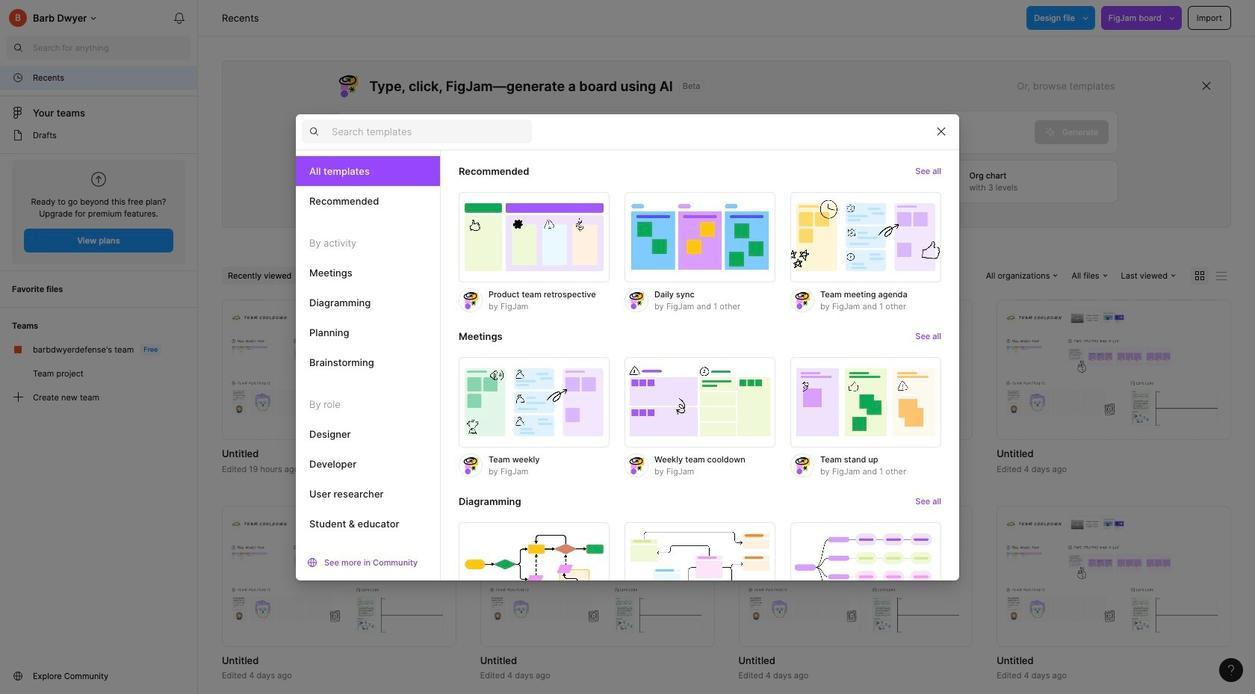 Task type: vqa. For each thing, say whether or not it's contained in the screenshot.
search 32 image
yes



Task type: describe. For each thing, give the bounding box(es) containing it.
bell 32 image
[[167, 6, 191, 30]]

Ex: A weekly team meeting, starting with an ice breaker field
[[336, 111, 1035, 153]]

weekly team cooldown image
[[625, 357, 776, 447]]

uml diagram image
[[625, 522, 776, 613]]

team meeting agenda image
[[790, 192, 941, 282]]

community 16 image
[[12, 670, 24, 682]]

recent 16 image
[[12, 72, 24, 84]]

mindmap image
[[790, 522, 941, 613]]

Search for anything text field
[[33, 42, 191, 54]]

team stand up image
[[790, 357, 941, 447]]



Task type: locate. For each thing, give the bounding box(es) containing it.
Search templates text field
[[332, 123, 532, 140]]

search 32 image
[[6, 36, 30, 60]]

file thumbnail image
[[229, 309, 449, 431], [488, 309, 707, 431], [746, 309, 966, 431], [1004, 309, 1224, 431], [229, 516, 449, 637], [488, 516, 707, 637], [746, 516, 966, 637], [1004, 516, 1224, 637]]

product team retrospective image
[[459, 192, 610, 282]]

diagram basics image
[[459, 522, 610, 613]]

team weekly image
[[459, 357, 610, 447]]

dialog
[[296, 114, 959, 643]]

page 16 image
[[12, 129, 24, 141]]

daily sync image
[[625, 192, 776, 282]]



